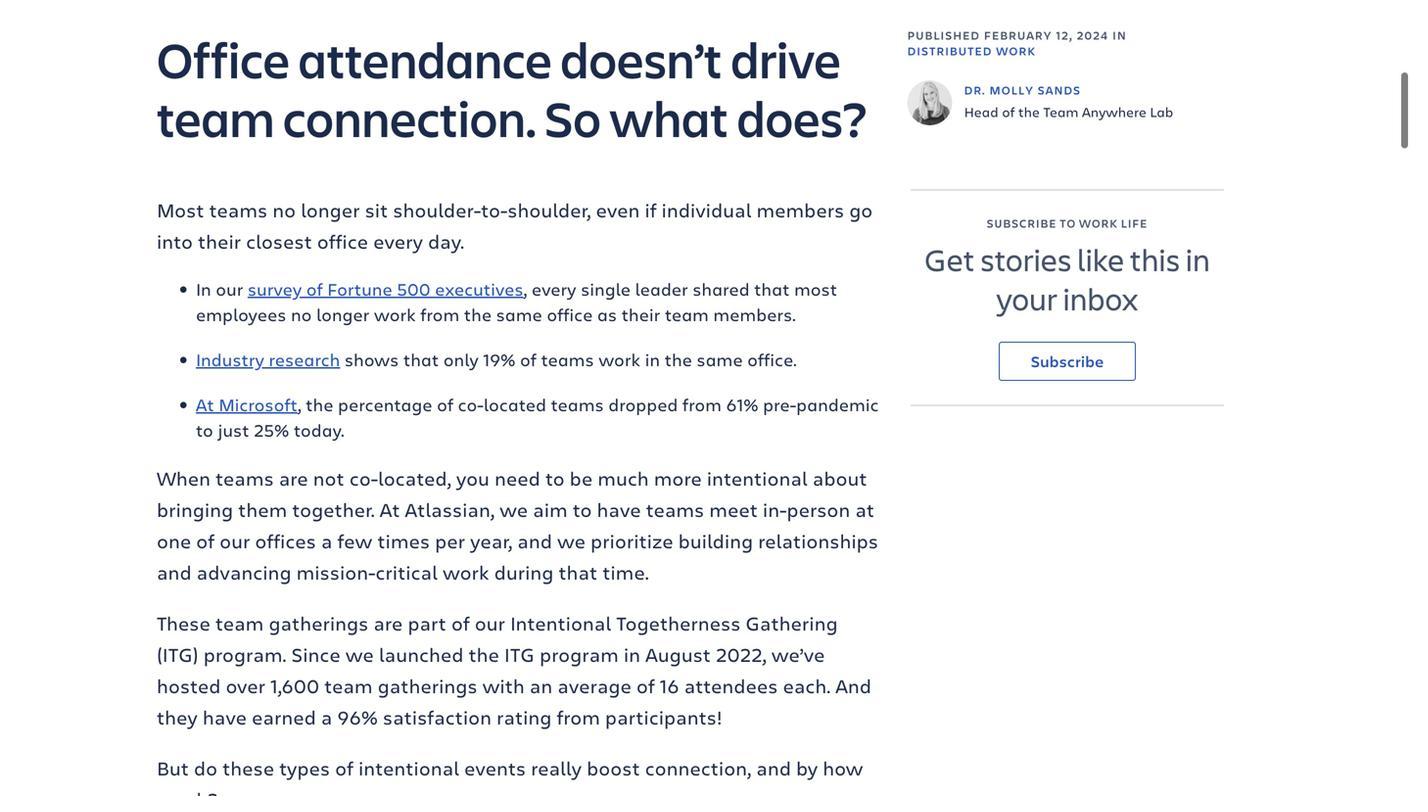 Task type: describe. For each thing, give the bounding box(es) containing it.
co- for located,
[[349, 465, 378, 491]]

much?
[[157, 786, 218, 796]]

with
[[483, 673, 525, 699]]

industry research shows that only 19% of teams work in the same office.
[[196, 348, 797, 371]]

to left be
[[546, 465, 565, 491]]

office inside the , every single leader shared that most employees no longer work from the same office as their team members.
[[547, 303, 593, 326]]

to down be
[[573, 496, 592, 523]]

61%
[[726, 393, 759, 417]]

much
[[598, 465, 649, 491]]

fortune
[[327, 277, 393, 301]]

lab
[[1151, 103, 1174, 121]]

(itg)
[[157, 641, 199, 668]]

percentage
[[338, 393, 433, 417]]

since
[[291, 641, 341, 668]]

survey
[[248, 277, 302, 301]]

rating
[[497, 704, 552, 731]]

hosted
[[157, 673, 221, 699]]

subscribe button
[[999, 342, 1136, 381]]

gathering
[[746, 610, 838, 636]]

2024
[[1077, 28, 1109, 43]]

0 vertical spatial no
[[273, 197, 296, 223]]

of right survey
[[306, 277, 323, 301]]

august
[[646, 641, 711, 668]]

year,
[[470, 528, 513, 554]]

few
[[338, 528, 373, 554]]

advancing
[[197, 559, 292, 586]]

that inside when teams are not co-located, you need to be much more intentional about bringing them together. at atlassian, we aim to have teams meet in-person at one of our offices a few times per year, and we prioritize building relationships and advancing mission-critical work during that time.
[[559, 559, 598, 586]]

what
[[610, 84, 729, 152]]

, the percentage of co-located teams dropped from 61% pre-pandemic to just 25% today.
[[196, 393, 879, 442]]

longer inside the , every single leader shared that most employees no longer work from the same office as their team members.
[[316, 303, 370, 326]]

do
[[194, 755, 218, 781]]

how
[[823, 755, 864, 781]]

sit shoulder-to-shoulder, even if individual members go into their closest office every day.
[[157, 197, 873, 254]]

in
[[196, 277, 211, 301]]

as
[[598, 303, 617, 326]]

teams inside , the percentage of co-located teams dropped from 61% pre-pandemic to just 25% today.
[[551, 393, 604, 417]]

sit
[[365, 197, 388, 223]]

during
[[494, 559, 554, 586]]

published february 12, 2024 in distributed work
[[908, 28, 1127, 59]]

need
[[495, 465, 541, 491]]

together.
[[292, 496, 375, 523]]

teams up them
[[216, 465, 274, 491]]

attendees
[[684, 673, 778, 699]]

molly
[[990, 82, 1034, 98]]

today.
[[294, 418, 344, 442]]

an
[[530, 673, 553, 699]]

executives
[[435, 277, 524, 301]]

go
[[850, 197, 873, 223]]

leader
[[635, 277, 688, 301]]

meet
[[710, 496, 758, 523]]

to-
[[481, 197, 508, 223]]

1 vertical spatial and
[[157, 559, 192, 586]]

into
[[157, 228, 193, 254]]

the inside , the percentage of co-located teams dropped from 61% pre-pandemic to just 25% today.
[[306, 393, 334, 417]]

have inside when teams are not co-located, you need to be much more intentional about bringing them together. at atlassian, we aim to have teams meet in-person at one of our offices a few times per year, and we prioritize building relationships and advancing mission-critical work during that time.
[[597, 496, 641, 523]]

most
[[794, 277, 838, 301]]

of right 19%
[[520, 348, 537, 371]]

boost
[[587, 755, 640, 781]]

of inside when teams are not co-located, you need to be much more intentional about bringing them together. at atlassian, we aim to have teams meet in-person at one of our offices a few times per year, and we prioritize building relationships and advancing mission-critical work during that time.
[[196, 528, 215, 554]]

anywhere
[[1083, 103, 1147, 121]]

more
[[654, 465, 702, 491]]

sands
[[1038, 82, 1082, 98]]

we've
[[772, 641, 825, 668]]

96%
[[337, 704, 378, 731]]

every inside the , every single leader shared that most employees no longer work from the same office as their team members.
[[532, 277, 577, 301]]

at microsoft link
[[196, 393, 298, 417]]

of left 16
[[637, 673, 655, 699]]

when teams are not co-located, you need to be much more intentional about bringing them together. at atlassian, we aim to have teams meet in-person at one of our offices a few times per year, and we prioritize building relationships and advancing mission-critical work during that time.
[[157, 465, 879, 586]]

head
[[965, 103, 999, 121]]

togetherness
[[616, 610, 741, 636]]

these team gatherings are part of our intentional togetherness gathering (itg) program. since we launched the itg program in august 2022, we've hosted over 1,600 team gatherings with an average of 16 attendees each. and they have earned a 96% satisfaction rating from participants!
[[157, 610, 872, 731]]

2022,
[[716, 641, 767, 668]]

you
[[456, 465, 490, 491]]

stories
[[981, 239, 1072, 280]]

1 vertical spatial work
[[599, 348, 641, 371]]

connection,
[[645, 755, 752, 781]]

dropped
[[609, 393, 678, 417]]

1 vertical spatial we
[[557, 528, 586, 554]]

participants!
[[605, 704, 723, 731]]

just
[[218, 418, 249, 442]]

per
[[435, 528, 465, 554]]

to inside , the percentage of co-located teams dropped from 61% pre-pandemic to just 25% today.
[[196, 418, 213, 442]]

each.
[[783, 673, 831, 699]]

over
[[226, 673, 266, 699]]

connection.
[[283, 84, 537, 152]]

from inside the , every single leader shared that most employees no longer work from the same office as their team members.
[[421, 303, 460, 326]]

their inside the , every single leader shared that most employees no longer work from the same office as their team members.
[[622, 303, 661, 326]]

earned
[[252, 704, 316, 731]]

located
[[484, 393, 547, 417]]

same inside the , every single leader shared that most employees no longer work from the same office as their team members.
[[496, 303, 543, 326]]

are inside when teams are not co-located, you need to be much more intentional about bringing them together. at atlassian, we aim to have teams meet in-person at one of our offices a few times per year, and we prioritize building relationships and advancing mission-critical work during that time.
[[279, 465, 308, 491]]

inbox
[[1064, 278, 1139, 320]]

1 vertical spatial that
[[404, 348, 439, 371]]

at microsoft
[[196, 393, 298, 417]]

survey of fortune 500 executives link
[[248, 277, 524, 301]]

even
[[596, 197, 640, 223]]

from inside these team gatherings are part of our intentional togetherness gathering (itg) program. since we launched the itg program in august 2022, we've hosted over 1,600 team gatherings with an average of 16 attendees each. and they have earned a 96% satisfaction rating from participants!
[[557, 704, 600, 731]]

microsoft
[[219, 393, 298, 417]]

aim
[[533, 496, 568, 523]]

office inside sit shoulder-to-shoulder, even if individual members go into their closest office every day.
[[317, 228, 368, 254]]

a inside these team gatherings are part of our intentional togetherness gathering (itg) program. since we launched the itg program in august 2022, we've hosted over 1,600 team gatherings with an average of 16 attendees each. and they have earned a 96% satisfaction rating from participants!
[[321, 704, 332, 731]]

0 vertical spatial our
[[216, 277, 243, 301]]

intentional
[[510, 610, 612, 636]]

them
[[238, 496, 287, 523]]

not
[[313, 465, 345, 491]]

most
[[157, 197, 204, 223]]

industry research link
[[196, 348, 340, 371]]

like
[[1078, 239, 1125, 280]]

work inside subscribe to work life get stories like this in your inbox
[[1080, 216, 1119, 231]]

teams up closest
[[209, 197, 268, 223]]

satisfaction
[[383, 704, 492, 731]]

doesn't
[[561, 25, 723, 93]]

, for the
[[298, 393, 301, 417]]

0 vertical spatial longer
[[301, 197, 360, 223]]

teams up , the percentage of co-located teams dropped from 61% pre-pandemic to just 25% today.
[[541, 348, 594, 371]]

in inside subscribe to work life get stories like this in your inbox
[[1186, 239, 1211, 280]]



Task type: vqa. For each thing, say whether or not it's contained in the screenshot.
August
yes



Task type: locate. For each thing, give the bounding box(es) containing it.
industry
[[196, 348, 264, 371]]

0 vertical spatial a
[[321, 528, 333, 554]]

the up "dropped"
[[665, 348, 693, 371]]

events
[[464, 755, 526, 781]]

february
[[984, 28, 1053, 43]]

1 vertical spatial have
[[203, 704, 247, 731]]

and up during in the left of the page
[[518, 528, 552, 554]]

1 horizontal spatial work
[[443, 559, 489, 586]]

and down one
[[157, 559, 192, 586]]

intentional inside when teams are not co-located, you need to be much more intentional about bringing them together. at atlassian, we aim to have teams meet in-person at one of our offices a few times per year, and we prioritize building relationships and advancing mission-critical work during that time.
[[707, 465, 808, 491]]

, down sit shoulder-to-shoulder, even if individual members go into their closest office every day.
[[524, 277, 527, 301]]

bringing
[[157, 496, 233, 523]]

are inside these team gatherings are part of our intentional togetherness gathering (itg) program. since we launched the itg program in august 2022, we've hosted over 1,600 team gatherings with an average of 16 attendees each. and they have earned a 96% satisfaction rating from participants!
[[374, 610, 403, 636]]

in our survey of fortune 500 executives
[[196, 277, 524, 301]]

2 vertical spatial we
[[346, 641, 374, 668]]

1 horizontal spatial office
[[547, 303, 593, 326]]

office left as on the left top
[[547, 303, 593, 326]]

intentional down satisfaction
[[359, 755, 459, 781]]

0 horizontal spatial their
[[198, 228, 241, 254]]

teams
[[209, 197, 268, 223], [541, 348, 594, 371], [551, 393, 604, 417], [216, 465, 274, 491], [646, 496, 705, 523]]

at up times
[[380, 496, 400, 523]]

2 horizontal spatial and
[[757, 755, 792, 781]]

have down the much
[[597, 496, 641, 523]]

distributed
[[908, 43, 993, 59]]

0 horizontal spatial co-
[[349, 465, 378, 491]]

in right 2024 on the right top of page
[[1113, 28, 1127, 43]]

2 horizontal spatial that
[[754, 277, 790, 301]]

1 vertical spatial work
[[1080, 216, 1119, 231]]

0 horizontal spatial from
[[421, 303, 460, 326]]

the inside these team gatherings are part of our intentional togetherness gathering (itg) program. since we launched the itg program in august 2022, we've hosted over 1,600 team gatherings with an average of 16 attendees each. and they have earned a 96% satisfaction rating from participants!
[[469, 641, 500, 668]]

work inside published february 12, 2024 in distributed work
[[997, 43, 1037, 59]]

0 vertical spatial we
[[500, 496, 528, 523]]

19%
[[483, 348, 516, 371]]

1 vertical spatial subscribe
[[1031, 351, 1104, 372]]

office attendance doesn't drive team connection. so what does?
[[157, 25, 867, 152]]

mission-
[[296, 559, 376, 586]]

0 vertical spatial have
[[597, 496, 641, 523]]

the left itg
[[469, 641, 500, 668]]

from inside , the percentage of co-located teams dropped from 61% pre-pandemic to just 25% today.
[[683, 393, 722, 417]]

0 horizontal spatial ,
[[298, 393, 301, 417]]

co- inside , the percentage of co-located teams dropped from 61% pre-pandemic to just 25% today.
[[458, 393, 484, 417]]

from down 500
[[421, 303, 460, 326]]

the
[[1019, 103, 1040, 121], [464, 303, 492, 326], [665, 348, 693, 371], [306, 393, 334, 417], [469, 641, 500, 668]]

1 vertical spatial every
[[532, 277, 577, 301]]

our inside these team gatherings are part of our intentional togetherness gathering (itg) program. since we launched the itg program in august 2022, we've hosted over 1,600 team gatherings with an average of 16 attendees each. and they have earned a 96% satisfaction rating from participants!
[[475, 610, 505, 636]]

shows
[[345, 348, 399, 371]]

1 horizontal spatial ,
[[524, 277, 527, 301]]

1 horizontal spatial that
[[559, 559, 598, 586]]

of right part
[[452, 610, 470, 636]]

0 vertical spatial and
[[518, 528, 552, 554]]

1 vertical spatial their
[[622, 303, 661, 326]]

from left the 61%
[[683, 393, 722, 417]]

that up the members.
[[754, 277, 790, 301]]

at down "industry"
[[196, 393, 214, 417]]

that left only
[[404, 348, 439, 371]]

they
[[157, 704, 198, 731]]

subscribe down inbox
[[1031, 351, 1104, 372]]

team
[[157, 84, 275, 152], [665, 303, 709, 326], [215, 610, 264, 636], [324, 673, 373, 699]]

12,
[[1057, 28, 1073, 43]]

, every single leader shared that most employees no longer work from the same office as their team members.
[[196, 277, 838, 326]]

1,600
[[270, 673, 320, 699]]

2 vertical spatial and
[[757, 755, 792, 781]]

intentional up "in-"
[[707, 465, 808, 491]]

co- inside when teams are not co-located, you need to be much more intentional about bringing them together. at atlassian, we aim to have teams meet in-person at one of our offices a few times per year, and we prioritize building relationships and advancing mission-critical work during that time.
[[349, 465, 378, 491]]

a left few
[[321, 528, 333, 554]]

0 vertical spatial subscribe
[[987, 216, 1057, 231]]

2 a from the top
[[321, 704, 332, 731]]

2 horizontal spatial we
[[557, 528, 586, 554]]

subscribe for subscribe to work life get stories like this in your inbox
[[987, 216, 1057, 231]]

that left time.
[[559, 559, 598, 586]]

single
[[581, 277, 631, 301]]

1 horizontal spatial have
[[597, 496, 641, 523]]

drive
[[731, 25, 841, 93]]

1 vertical spatial intentional
[[359, 755, 459, 781]]

1 horizontal spatial we
[[500, 496, 528, 523]]

2 vertical spatial our
[[475, 610, 505, 636]]

subscribe to work life get stories like this in your inbox
[[925, 216, 1211, 320]]

one
[[157, 528, 191, 554]]

subscribe inside "button"
[[1031, 351, 1104, 372]]

prioritize
[[591, 528, 674, 554]]

0 horizontal spatial have
[[203, 704, 247, 731]]

0 vertical spatial ,
[[524, 277, 527, 301]]

and left by
[[757, 755, 792, 781]]

0 vertical spatial at
[[196, 393, 214, 417]]

16
[[660, 673, 679, 699]]

work
[[997, 43, 1037, 59], [1080, 216, 1119, 231]]

1 a from the top
[[321, 528, 333, 554]]

team inside the , every single leader shared that most employees no longer work from the same office as their team members.
[[665, 303, 709, 326]]

same down executives
[[496, 303, 543, 326]]

their right into
[[198, 228, 241, 254]]

1 vertical spatial no
[[291, 303, 312, 326]]

program.
[[203, 641, 287, 668]]

we inside these team gatherings are part of our intentional togetherness gathering (itg) program. since we launched the itg program in august 2022, we've hosted over 1,600 team gatherings with an average of 16 attendees each. and they have earned a 96% satisfaction rating from participants!
[[346, 641, 374, 668]]

to inside subscribe to work life get stories like this in your inbox
[[1060, 216, 1077, 231]]

to left just
[[196, 418, 213, 442]]

that inside the , every single leader shared that most employees no longer work from the same office as their team members.
[[754, 277, 790, 301]]

have inside these team gatherings are part of our intentional togetherness gathering (itg) program. since we launched the itg program in august 2022, we've hosted over 1,600 team gatherings with an average of 16 attendees each. and they have earned a 96% satisfaction rating from participants!
[[203, 704, 247, 731]]

0 vertical spatial every
[[373, 228, 423, 254]]

2 vertical spatial work
[[443, 559, 489, 586]]

only
[[444, 348, 479, 371]]

500
[[397, 277, 431, 301]]

1 horizontal spatial at
[[380, 496, 400, 523]]

work down per
[[443, 559, 489, 586]]

work down survey of fortune 500 executives link
[[374, 303, 416, 326]]

1 horizontal spatial from
[[557, 704, 600, 731]]

1 horizontal spatial their
[[622, 303, 661, 326]]

0 vertical spatial from
[[421, 303, 460, 326]]

a inside when teams are not co-located, you need to be much more intentional about bringing them together. at atlassian, we aim to have teams meet in-person at one of our offices a few times per year, and we prioritize building relationships and advancing mission-critical work during that time.
[[321, 528, 333, 554]]

0 horizontal spatial work
[[997, 43, 1037, 59]]

if
[[645, 197, 657, 223]]

subscribe inside subscribe to work life get stories like this in your inbox
[[987, 216, 1057, 231]]

that
[[754, 277, 790, 301], [404, 348, 439, 371], [559, 559, 598, 586]]

no inside the , every single leader shared that most employees no longer work from the same office as their team members.
[[291, 303, 312, 326]]

every left single
[[532, 277, 577, 301]]

teams down more
[[646, 496, 705, 523]]

dr. molly sands image
[[908, 80, 953, 126]]

team inside office attendance doesn't drive team connection. so what does?
[[157, 84, 275, 152]]

at inside when teams are not co-located, you need to be much more intentional about bringing them together. at atlassian, we aim to have teams meet in-person at one of our offices a few times per year, and we prioritize building relationships and advancing mission-critical work during that time.
[[380, 496, 400, 523]]

of right one
[[196, 528, 215, 554]]

our up advancing
[[220, 528, 250, 554]]

, inside , the percentage of co-located teams dropped from 61% pre-pandemic to just 25% today.
[[298, 393, 301, 417]]

0 vertical spatial work
[[997, 43, 1037, 59]]

of inside dr. molly sands head of the team anywhere lab
[[1002, 103, 1015, 121]]

shoulder,
[[508, 197, 591, 223]]

longer left 'sit'
[[301, 197, 360, 223]]

1 horizontal spatial co-
[[458, 393, 484, 417]]

0 horizontal spatial gatherings
[[269, 610, 369, 636]]

every down 'sit'
[[373, 228, 423, 254]]

of down "molly"
[[1002, 103, 1015, 121]]

no down survey
[[291, 303, 312, 326]]

are left not in the left bottom of the page
[[279, 465, 308, 491]]

2 horizontal spatial from
[[683, 393, 722, 417]]

no
[[273, 197, 296, 223], [291, 303, 312, 326]]

launched
[[379, 641, 464, 668]]

2 vertical spatial from
[[557, 704, 600, 731]]

shoulder-
[[393, 197, 481, 223]]

dr.
[[965, 82, 986, 98]]

in up "dropped"
[[645, 348, 660, 371]]

distributed work link
[[908, 43, 1254, 59]]

the down dr. molly sands link
[[1019, 103, 1040, 121]]

1 vertical spatial are
[[374, 610, 403, 636]]

1 horizontal spatial every
[[532, 277, 577, 301]]

1 vertical spatial our
[[220, 528, 250, 554]]

0 vertical spatial gatherings
[[269, 610, 369, 636]]

their inside sit shoulder-to-shoulder, even if individual members go into their closest office every day.
[[198, 228, 241, 254]]

, for every
[[524, 277, 527, 301]]

about
[[813, 465, 868, 491]]

1 horizontal spatial same
[[697, 348, 743, 371]]

1 vertical spatial a
[[321, 704, 332, 731]]

life
[[1122, 216, 1148, 231]]

from down average
[[557, 704, 600, 731]]

published
[[908, 28, 981, 43]]

a left 96%
[[321, 704, 332, 731]]

from
[[421, 303, 460, 326], [683, 393, 722, 417], [557, 704, 600, 731]]

individual
[[662, 197, 752, 223]]

of right types
[[335, 755, 354, 781]]

of down only
[[437, 393, 454, 417]]

to up the stories
[[1060, 216, 1077, 231]]

1 vertical spatial same
[[697, 348, 743, 371]]

0 horizontal spatial we
[[346, 641, 374, 668]]

gatherings down launched
[[378, 673, 478, 699]]

be
[[570, 465, 593, 491]]

times
[[378, 528, 430, 554]]

we right the since
[[346, 641, 374, 668]]

these
[[223, 755, 274, 781]]

1 horizontal spatial gatherings
[[378, 673, 478, 699]]

the up today.
[[306, 393, 334, 417]]

so
[[545, 84, 601, 152]]

0 horizontal spatial work
[[374, 303, 416, 326]]

work left life
[[1080, 216, 1119, 231]]

most teams no longer
[[157, 197, 360, 223]]

are left part
[[374, 610, 403, 636]]

we down aim
[[557, 528, 586, 554]]

every
[[373, 228, 423, 254], [532, 277, 577, 301]]

0 vertical spatial work
[[374, 303, 416, 326]]

0 horizontal spatial office
[[317, 228, 368, 254]]

2 horizontal spatial work
[[599, 348, 641, 371]]

dr. molly sands head of the team anywhere lab
[[965, 82, 1174, 121]]

work down as on the left top
[[599, 348, 641, 371]]

co- down only
[[458, 393, 484, 417]]

our up itg
[[475, 610, 505, 636]]

of inside but do these types of intentional events really boost connection, and by how much?
[[335, 755, 354, 781]]

office down 'sit'
[[317, 228, 368, 254]]

members
[[757, 197, 845, 223]]

1 horizontal spatial work
[[1080, 216, 1119, 231]]

1 vertical spatial co-
[[349, 465, 378, 491]]

in inside these team gatherings are part of our intentional togetherness gathering (itg) program. since we launched the itg program in august 2022, we've hosted over 1,600 team gatherings with an average of 16 attendees each. and they have earned a 96% satisfaction rating from participants!
[[624, 641, 641, 668]]

,
[[524, 277, 527, 301], [298, 393, 301, 417]]

1 horizontal spatial and
[[518, 528, 552, 554]]

1 vertical spatial gatherings
[[378, 673, 478, 699]]

0 vertical spatial their
[[198, 228, 241, 254]]

intentional inside but do these types of intentional events really boost connection, and by how much?
[[359, 755, 459, 781]]

average
[[558, 673, 632, 699]]

0 vertical spatial that
[[754, 277, 790, 301]]

of inside , the percentage of co-located teams dropped from 61% pre-pandemic to just 25% today.
[[437, 393, 454, 417]]

gatherings up the since
[[269, 610, 369, 636]]

but
[[157, 755, 189, 781]]

1 vertical spatial office
[[547, 303, 593, 326]]

0 vertical spatial intentional
[[707, 465, 808, 491]]

0 horizontal spatial that
[[404, 348, 439, 371]]

our right in
[[216, 277, 243, 301]]

0 horizontal spatial and
[[157, 559, 192, 586]]

co-
[[458, 393, 484, 417], [349, 465, 378, 491]]

0 vertical spatial same
[[496, 303, 543, 326]]

work up "molly"
[[997, 43, 1037, 59]]

0 horizontal spatial are
[[279, 465, 308, 491]]

subscribe up the stories
[[987, 216, 1057, 231]]

day.
[[428, 228, 464, 254]]

co- for located
[[458, 393, 484, 417]]

time.
[[603, 559, 649, 586]]

dr. molly sands link
[[965, 82, 1082, 98]]

0 vertical spatial are
[[279, 465, 308, 491]]

0 vertical spatial office
[[317, 228, 368, 254]]

work inside when teams are not co-located, you need to be much more intentional about bringing them together. at atlassian, we aim to have teams meet in-person at one of our offices a few times per year, and we prioritize building relationships and advancing mission-critical work during that time.
[[443, 559, 489, 586]]

person
[[787, 496, 851, 523]]

in inside published february 12, 2024 in distributed work
[[1113, 28, 1127, 43]]

same up the 61%
[[697, 348, 743, 371]]

the down executives
[[464, 303, 492, 326]]

0 horizontal spatial same
[[496, 303, 543, 326]]

in left august
[[624, 641, 641, 668]]

co- right not in the left bottom of the page
[[349, 465, 378, 491]]

0 horizontal spatial every
[[373, 228, 423, 254]]

their down leader
[[622, 303, 661, 326]]

teams right 'located'
[[551, 393, 604, 417]]

subscribe for subscribe
[[1031, 351, 1104, 372]]

0 horizontal spatial intentional
[[359, 755, 459, 781]]

, inside the , every single leader shared that most employees no longer work from the same office as their team members.
[[524, 277, 527, 301]]

longer
[[301, 197, 360, 223], [316, 303, 370, 326]]

and inside but do these types of intentional events really boost connection, and by how much?
[[757, 755, 792, 781]]

1 vertical spatial from
[[683, 393, 722, 417]]

work inside the , every single leader shared that most employees no longer work from the same office as their team members.
[[374, 303, 416, 326]]

attendance
[[298, 25, 552, 93]]

at
[[856, 496, 875, 523]]

relationships
[[758, 528, 879, 554]]

really
[[531, 755, 582, 781]]

in-
[[763, 496, 787, 523]]

gatherings
[[269, 610, 369, 636], [378, 673, 478, 699]]

, up today.
[[298, 393, 301, 417]]

0 horizontal spatial at
[[196, 393, 214, 417]]

1 vertical spatial at
[[380, 496, 400, 523]]

0 vertical spatial co-
[[458, 393, 484, 417]]

we down need at the bottom of the page
[[500, 496, 528, 523]]

25%
[[254, 418, 289, 442]]

in right the this
[[1186, 239, 1211, 280]]

pandemic
[[797, 393, 879, 417]]

1 horizontal spatial intentional
[[707, 465, 808, 491]]

have down the over
[[203, 704, 247, 731]]

this
[[1130, 239, 1181, 280]]

1 horizontal spatial are
[[374, 610, 403, 636]]

longer down the in our survey of fortune 500 executives
[[316, 303, 370, 326]]

no up closest
[[273, 197, 296, 223]]

our inside when teams are not co-located, you need to be much more intentional about bringing them together. at atlassian, we aim to have teams meet in-person at one of our offices a few times per year, and we prioritize building relationships and advancing mission-critical work during that time.
[[220, 528, 250, 554]]

office.
[[748, 348, 797, 371]]

1 vertical spatial ,
[[298, 393, 301, 417]]

2 vertical spatial that
[[559, 559, 598, 586]]

the inside dr. molly sands head of the team anywhere lab
[[1019, 103, 1040, 121]]

their
[[198, 228, 241, 254], [622, 303, 661, 326]]

every inside sit shoulder-to-shoulder, even if individual members go into their closest office every day.
[[373, 228, 423, 254]]

the inside the , every single leader shared that most employees no longer work from the same office as their team members.
[[464, 303, 492, 326]]

1 vertical spatial longer
[[316, 303, 370, 326]]

but do these types of intentional events really boost connection, and by how much?
[[157, 755, 864, 796]]



